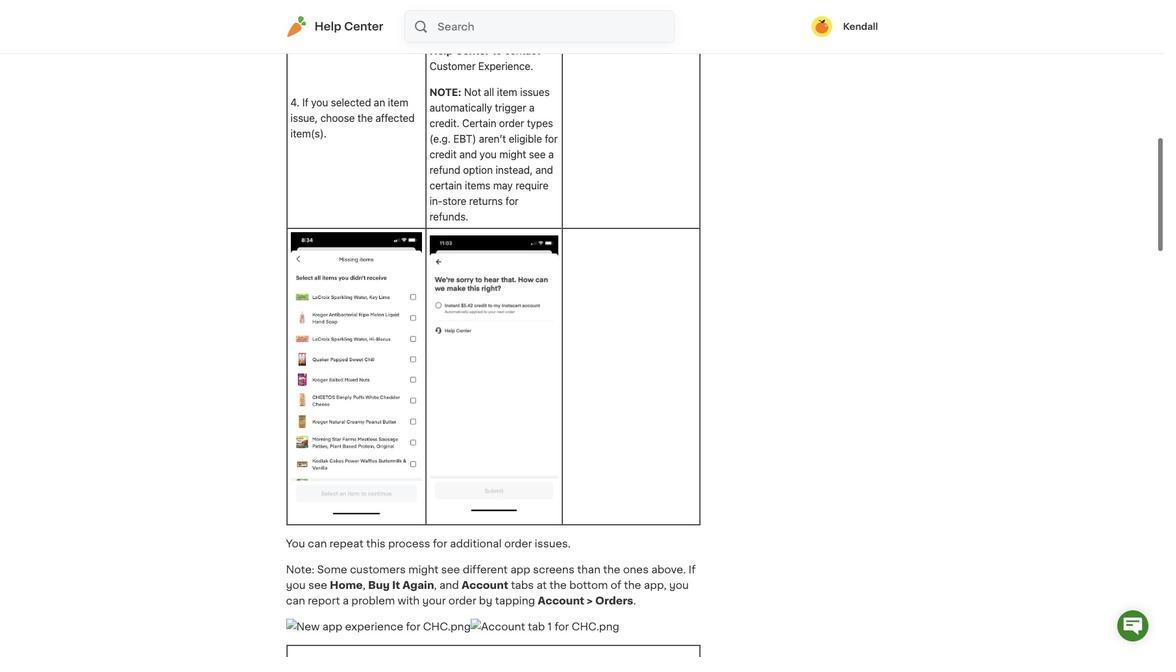 Task type: describe. For each thing, give the bounding box(es) containing it.
kendall
[[843, 22, 878, 31]]

above.
[[651, 565, 686, 575]]

store
[[443, 195, 466, 207]]

order inside the not all item issues automatically trigger a credit. certain order types (e.g. ebt) aren't eligible for credit
[[499, 118, 524, 129]]

and certain items may require in-store returns for refunds.
[[430, 164, 553, 223]]

0 horizontal spatial see
[[308, 580, 327, 591]]

an
[[374, 97, 385, 108]]

for inside and certain items may require in-store returns for refunds.
[[506, 195, 519, 207]]

some
[[317, 565, 347, 575]]

and for and certain items may require in-store returns for refunds.
[[536, 164, 553, 176]]

buy
[[368, 580, 390, 591]]

tabs
[[511, 580, 534, 591]]

2 vertical spatial and
[[439, 580, 459, 591]]

kendall link
[[812, 16, 878, 37]]

your inside your instacart account help center
[[524, 14, 544, 25]]

in-
[[430, 195, 443, 207]]

and for and you might see a refund option instead,
[[459, 149, 477, 160]]

might inside note: some customers might see different app screens than the ones above. if you see
[[408, 565, 439, 575]]

affected
[[375, 112, 415, 124]]

select
[[441, 14, 471, 25]]

credit inside the not all item issues automatically trigger a credit. certain order types (e.g. ebt) aren't eligible for credit
[[430, 149, 457, 160]]

1 , from the left
[[363, 580, 365, 591]]

customer
[[430, 60, 476, 72]]

refunds.
[[430, 211, 469, 223]]

the inside note: some customers might see different app screens than the ones above. if you see
[[603, 565, 620, 575]]

help center link
[[286, 16, 383, 37]]

0 vertical spatial help
[[315, 21, 341, 32]]

a right select
[[473, 14, 479, 25]]

1 horizontal spatial credit
[[482, 14, 509, 25]]

problem
[[351, 596, 395, 606]]

select_affected_items.png image
[[291, 232, 422, 517]]

trigger
[[495, 102, 526, 114]]

certain
[[430, 180, 462, 192]]

center inside your instacart account help center
[[455, 45, 490, 56]]

choose
[[320, 112, 355, 124]]

issues.
[[535, 539, 571, 549]]

note:
[[430, 86, 461, 98]]

you inside if you selected an item issue, choose the affected item(s).
[[311, 97, 328, 108]]

instacart image
[[286, 16, 307, 37]]

all
[[484, 86, 494, 98]]

different
[[463, 565, 508, 575]]

instead,
[[496, 164, 533, 176]]

tabs at the bottom of the app, you can report a problem with your order by tapping
[[286, 580, 689, 606]]

issues
[[520, 86, 550, 98]]

orders
[[595, 596, 633, 606]]

with
[[398, 596, 420, 606]]

help center
[[315, 21, 383, 32]]

account > orders .
[[538, 596, 636, 606]]

the inside if you selected an item issue, choose the affected item(s).
[[358, 112, 373, 124]]

your inside the tabs at the bottom of the app, you can report a problem with your order by tapping
[[422, 596, 446, 606]]

to inside to contact customer experience.
[[492, 45, 502, 56]]

you inside and you might see a refund option instead,
[[480, 149, 497, 160]]

tapping
[[495, 596, 535, 606]]

this
[[366, 539, 386, 549]]

app
[[510, 565, 530, 575]]

4.
[[291, 97, 302, 108]]

0 vertical spatial can
[[308, 539, 327, 549]]

the down screens
[[550, 580, 567, 591]]

home , buy it again , and account
[[330, 580, 508, 591]]

note:
[[286, 565, 314, 575]]

refund
[[430, 164, 460, 176]]

by
[[479, 596, 492, 606]]

customers
[[350, 565, 406, 575]]

0 horizontal spatial account
[[462, 580, 508, 591]]

2 , from the left
[[434, 580, 437, 591]]

types
[[527, 118, 553, 129]]

account tab 1 for chc.png image
[[471, 619, 619, 635]]

returns
[[469, 195, 503, 207]]

at
[[537, 580, 547, 591]]

for inside the not all item issues automatically trigger a credit. certain order types (e.g. ebt) aren't eligible for credit
[[545, 133, 558, 145]]

a inside the not all item issues automatically trigger a credit. certain order types (e.g. ebt) aren't eligible for credit
[[529, 102, 535, 114]]

items
[[465, 180, 491, 192]]



Task type: locate. For each thing, give the bounding box(es) containing it.
1 vertical spatial can
[[286, 596, 305, 606]]

help
[[315, 21, 341, 32], [430, 45, 453, 56]]

a inside the tabs at the bottom of the app, you can report a problem with your order by tapping
[[343, 596, 349, 606]]

note: some customers might see different app screens than the ones above. if you see
[[286, 565, 696, 591]]

to contact customer experience.
[[430, 45, 540, 72]]

the up .
[[624, 580, 641, 591]]

you inside the tabs at the bottom of the app, you can report a problem with your order by tapping
[[669, 580, 689, 591]]

1 horizontal spatial help
[[430, 45, 453, 56]]

help inside your instacart account help center
[[430, 45, 453, 56]]

order down trigger
[[499, 118, 524, 129]]

selected
[[331, 97, 371, 108]]

0 horizontal spatial might
[[408, 565, 439, 575]]

1 vertical spatial account
[[538, 596, 584, 606]]

(e.g.
[[430, 133, 451, 145]]

screens
[[533, 565, 575, 575]]

automatically
[[430, 102, 492, 114]]

credit.
[[430, 118, 460, 129]]

0 vertical spatial see
[[529, 149, 546, 160]]

new app experience for chc.png image
[[286, 619, 471, 635]]

2 vertical spatial see
[[308, 580, 327, 591]]

0 horizontal spatial can
[[286, 596, 305, 606]]

if up issue,
[[302, 97, 308, 108]]

account down different
[[462, 580, 508, 591]]

you inside note: some customers might see different app screens than the ones above. if you see
[[286, 580, 306, 591]]

0 horizontal spatial to
[[492, 45, 502, 56]]

aren't
[[479, 133, 506, 145]]

a down home
[[343, 596, 349, 606]]

the up of
[[603, 565, 620, 575]]

0 horizontal spatial ,
[[363, 580, 365, 591]]

you down the aren't
[[480, 149, 497, 160]]

2 horizontal spatial for
[[545, 133, 558, 145]]

1 horizontal spatial if
[[689, 565, 696, 575]]

home
[[330, 580, 363, 591]]

your up contact
[[524, 14, 544, 25]]

can
[[308, 539, 327, 549], [286, 596, 305, 606]]

item inside the not all item issues automatically trigger a credit. certain order types (e.g. ebt) aren't eligible for credit
[[497, 86, 517, 98]]

1 horizontal spatial for
[[506, 195, 519, 207]]

1 horizontal spatial center
[[455, 45, 490, 56]]

if inside if you selected an item issue, choose the affected item(s).
[[302, 97, 308, 108]]

your instacart account help center
[[430, 14, 544, 56]]

app,
[[644, 580, 667, 591]]

not
[[464, 86, 481, 98]]

1 horizontal spatial to
[[511, 14, 521, 25]]

might
[[499, 149, 526, 160], [408, 565, 439, 575]]

eligible
[[509, 133, 542, 145]]

see up report
[[308, 580, 327, 591]]

might up "home , buy it again , and account"
[[408, 565, 439, 575]]

for down types
[[545, 133, 558, 145]]

than
[[577, 565, 601, 575]]

0 vertical spatial if
[[302, 97, 308, 108]]

additional
[[450, 539, 502, 549]]

you
[[286, 539, 305, 549]]

item(s).
[[291, 128, 327, 140]]

issue,
[[291, 112, 318, 124]]

0 horizontal spatial item
[[388, 97, 408, 108]]

ebt)
[[453, 133, 476, 145]]

contact
[[505, 45, 540, 56]]

certain
[[462, 118, 496, 129]]

1 vertical spatial to
[[492, 45, 502, 56]]

0 vertical spatial for
[[545, 133, 558, 145]]

to down the account
[[492, 45, 502, 56]]

.
[[633, 596, 636, 606]]

1 horizontal spatial can
[[308, 539, 327, 549]]

repeat
[[330, 539, 364, 549]]

2 vertical spatial for
[[433, 539, 447, 549]]

1 vertical spatial center
[[455, 45, 490, 56]]

1 horizontal spatial your
[[524, 14, 544, 25]]

to
[[511, 14, 521, 25], [492, 45, 502, 56]]

1 vertical spatial help
[[430, 45, 453, 56]]

0 vertical spatial credit
[[482, 14, 509, 25]]

the down selected
[[358, 112, 373, 124]]

see down 'eligible'
[[529, 149, 546, 160]]

you can repeat this process for additional order issues.
[[286, 539, 571, 549]]

can inside the tabs at the bottom of the app, you can report a problem with your order by tapping
[[286, 596, 305, 606]]

1 vertical spatial and
[[536, 164, 553, 176]]

item inside if you selected an item issue, choose the affected item(s).
[[388, 97, 408, 108]]

item up trigger
[[497, 86, 517, 98]]

your
[[524, 14, 544, 25], [422, 596, 446, 606]]

credit up refund
[[430, 149, 457, 160]]

the
[[358, 112, 373, 124], [603, 565, 620, 575], [550, 580, 567, 591], [624, 580, 641, 591]]

you down above.
[[669, 580, 689, 591]]

1 vertical spatial for
[[506, 195, 519, 207]]

again
[[403, 580, 434, 591]]

item
[[497, 86, 517, 98], [388, 97, 408, 108]]

a down types
[[548, 149, 554, 160]]

report
[[308, 596, 340, 606]]

can right you
[[308, 539, 327, 549]]

might inside and you might see a refund option instead,
[[499, 149, 526, 160]]

0 vertical spatial account
[[462, 580, 508, 591]]

, left the 'buy'
[[363, 580, 365, 591]]

1 horizontal spatial item
[[497, 86, 517, 98]]

a
[[473, 14, 479, 25], [529, 102, 535, 114], [548, 149, 554, 160], [343, 596, 349, 606]]

you
[[311, 97, 328, 108], [480, 149, 497, 160], [286, 580, 306, 591], [669, 580, 689, 591]]

account down at
[[538, 596, 584, 606]]

, right it
[[434, 580, 437, 591]]

1 vertical spatial if
[[689, 565, 696, 575]]

center
[[344, 21, 383, 32], [455, 45, 490, 56]]

Search search field
[[436, 11, 674, 42]]

5. select a credit to
[[430, 14, 521, 25]]

0 vertical spatial might
[[499, 149, 526, 160]]

see down you can repeat this process for additional order issues.
[[441, 565, 460, 575]]

0 horizontal spatial if
[[302, 97, 308, 108]]

order inside the tabs at the bottom of the app, you can report a problem with your order by tapping
[[449, 596, 476, 606]]

0 vertical spatial to
[[511, 14, 521, 25]]

and inside and certain items may require in-store returns for refunds.
[[536, 164, 553, 176]]

help right instacart icon on the top left of page
[[315, 21, 341, 32]]

user avatar image
[[812, 16, 833, 37]]

if inside note: some customers might see different app screens than the ones above. if you see
[[689, 565, 696, 575]]

and you might see a refund option instead,
[[430, 149, 554, 176]]

problem chc app 5.jpeg image
[[430, 236, 558, 514]]

0 vertical spatial and
[[459, 149, 477, 160]]

0 horizontal spatial for
[[433, 539, 447, 549]]

1 horizontal spatial might
[[499, 149, 526, 160]]

and up require
[[536, 164, 553, 176]]

5.
[[430, 14, 438, 25]]

and inside and you might see a refund option instead,
[[459, 149, 477, 160]]

of
[[611, 580, 621, 591]]

it
[[392, 580, 400, 591]]

see
[[529, 149, 546, 160], [441, 565, 460, 575], [308, 580, 327, 591]]

for down may
[[506, 195, 519, 207]]

and
[[459, 149, 477, 160], [536, 164, 553, 176], [439, 580, 459, 591]]

1 vertical spatial credit
[[430, 149, 457, 160]]

1 horizontal spatial account
[[538, 596, 584, 606]]

1 vertical spatial might
[[408, 565, 439, 575]]

a down issues on the top left of page
[[529, 102, 535, 114]]

for right process
[[433, 539, 447, 549]]

>
[[587, 596, 593, 606]]

not all item issues automatically trigger a credit. certain order types (e.g. ebt) aren't eligible for credit
[[430, 86, 558, 160]]

your down "home , buy it again , and account"
[[422, 596, 446, 606]]

0 vertical spatial order
[[499, 118, 524, 129]]

help down instacart
[[430, 45, 453, 56]]

1 horizontal spatial ,
[[434, 580, 437, 591]]

order left by
[[449, 596, 476, 606]]

you down note:
[[286, 580, 306, 591]]

process
[[388, 539, 430, 549]]

1 vertical spatial see
[[441, 565, 460, 575]]

credit up the account
[[482, 14, 509, 25]]

you up issue,
[[311, 97, 328, 108]]

if
[[302, 97, 308, 108], [689, 565, 696, 575]]

can left report
[[286, 596, 305, 606]]

if right above.
[[689, 565, 696, 575]]

credit
[[482, 14, 509, 25], [430, 149, 457, 160]]

ones
[[623, 565, 649, 575]]

see inside and you might see a refund option instead,
[[529, 149, 546, 160]]

option
[[463, 164, 493, 176]]

order up app
[[504, 539, 532, 549]]

1 vertical spatial your
[[422, 596, 446, 606]]

0 vertical spatial your
[[524, 14, 544, 25]]

might up instead, on the top left of page
[[499, 149, 526, 160]]

require
[[516, 180, 549, 192]]

account
[[474, 29, 512, 41]]

for
[[545, 133, 558, 145], [506, 195, 519, 207], [433, 539, 447, 549]]

0 horizontal spatial your
[[422, 596, 446, 606]]

item up affected
[[388, 97, 408, 108]]

and right again
[[439, 580, 459, 591]]

instacart
[[430, 29, 471, 41]]

0 vertical spatial center
[[344, 21, 383, 32]]

2 horizontal spatial see
[[529, 149, 546, 160]]

if you selected an item issue, choose the affected item(s).
[[291, 97, 415, 140]]

to up the account
[[511, 14, 521, 25]]

2 vertical spatial order
[[449, 596, 476, 606]]

and down the ebt)
[[459, 149, 477, 160]]

0 horizontal spatial help
[[315, 21, 341, 32]]

a inside and you might see a refund option instead,
[[548, 149, 554, 160]]

0 horizontal spatial credit
[[430, 149, 457, 160]]

may
[[493, 180, 513, 192]]

account
[[462, 580, 508, 591], [538, 596, 584, 606]]

1 horizontal spatial see
[[441, 565, 460, 575]]

1 vertical spatial order
[[504, 539, 532, 549]]

0 horizontal spatial center
[[344, 21, 383, 32]]

bottom
[[569, 580, 608, 591]]

experience.
[[478, 60, 533, 72]]

order
[[499, 118, 524, 129], [504, 539, 532, 549], [449, 596, 476, 606]]



Task type: vqa. For each thing, say whether or not it's contained in the screenshot.
bottommost for
yes



